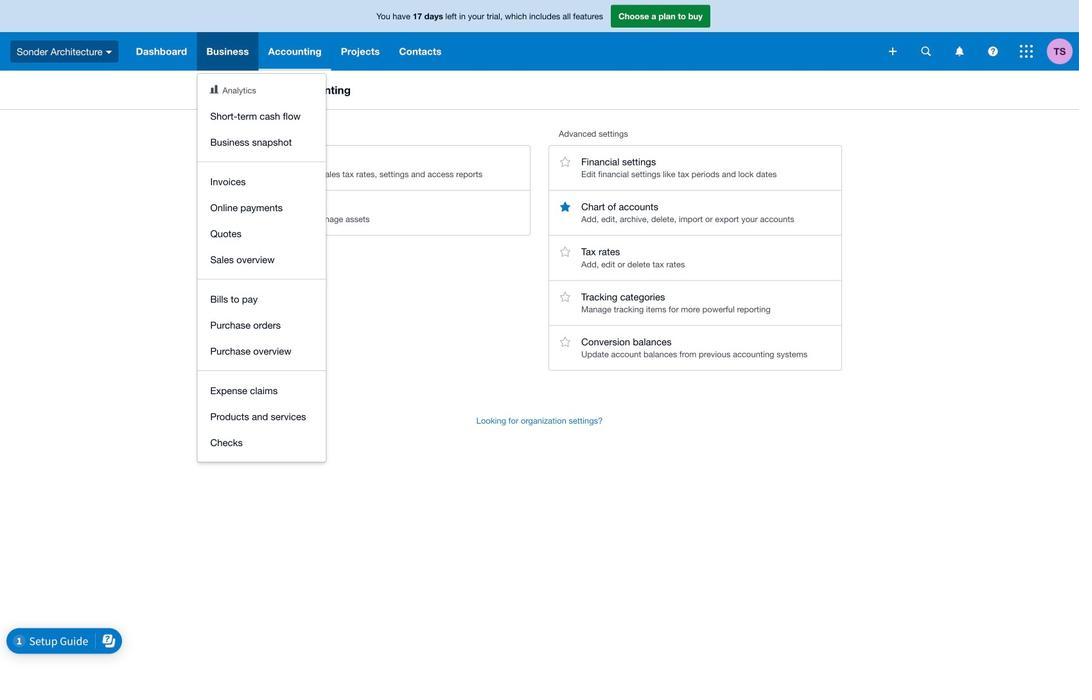 Task type: vqa. For each thing, say whether or not it's contained in the screenshot.
"accounts,"
no



Task type: describe. For each thing, give the bounding box(es) containing it.
0 horizontal spatial svg image
[[890, 48, 897, 55]]

2 horizontal spatial svg image
[[989, 47, 999, 56]]

0 horizontal spatial svg image
[[106, 51, 112, 54]]

2 horizontal spatial svg image
[[1021, 45, 1034, 58]]

1 horizontal spatial svg image
[[922, 47, 932, 56]]



Task type: locate. For each thing, give the bounding box(es) containing it.
group
[[198, 74, 326, 463]]

1 horizontal spatial svg image
[[956, 47, 965, 56]]

banner
[[0, 0, 1080, 463]]

header chart image
[[210, 85, 219, 94]]

svg image
[[922, 47, 932, 56], [989, 47, 999, 56], [890, 48, 897, 55]]

svg image
[[1021, 45, 1034, 58], [956, 47, 965, 56], [106, 51, 112, 54]]

list box
[[198, 74, 326, 463]]



